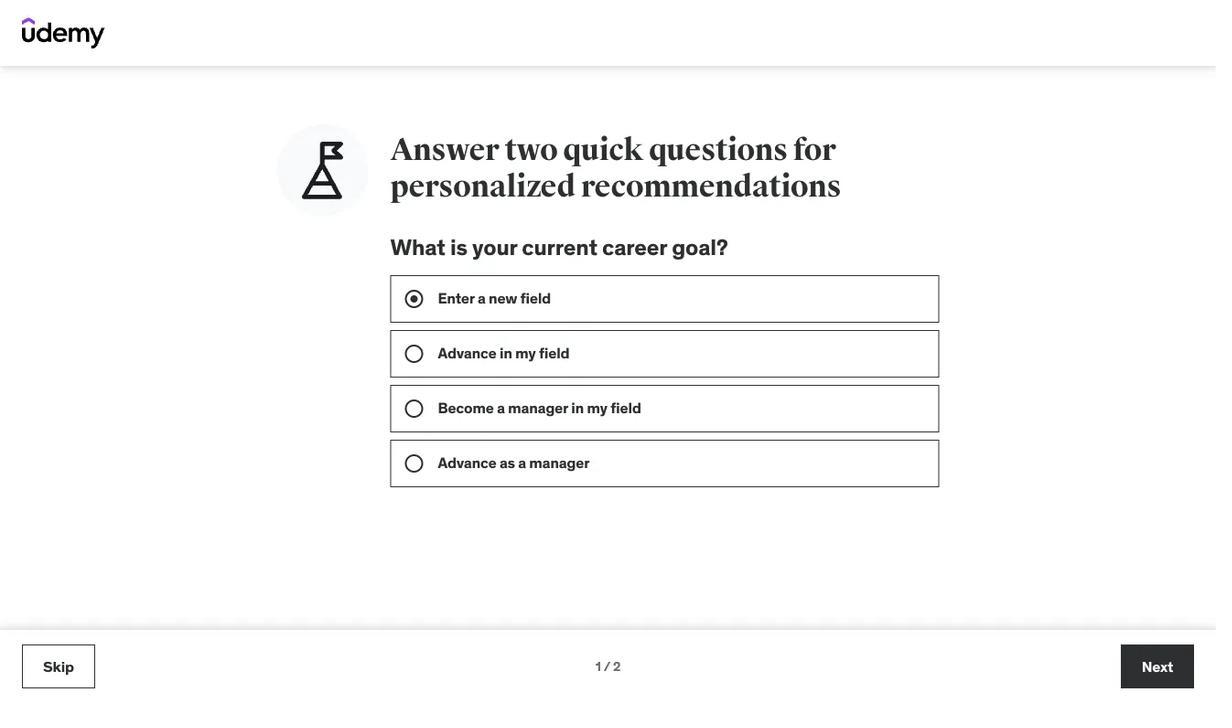 Task type: locate. For each thing, give the bounding box(es) containing it.
field
[[521, 289, 551, 308], [539, 344, 570, 363], [611, 399, 641, 418]]

a right as
[[518, 454, 526, 473]]

1 horizontal spatial in
[[571, 399, 584, 418]]

in down new
[[500, 344, 512, 363]]

manager
[[508, 399, 568, 418], [529, 454, 590, 473]]

personalized
[[390, 168, 576, 206]]

2 vertical spatial field
[[611, 399, 641, 418]]

advance
[[438, 344, 497, 363], [438, 454, 497, 473]]

0 horizontal spatial my
[[515, 344, 536, 363]]

skip
[[43, 658, 74, 676]]

my
[[515, 344, 536, 363], [587, 399, 608, 418]]

2 vertical spatial a
[[518, 454, 526, 473]]

0 vertical spatial in
[[500, 344, 512, 363]]

1 horizontal spatial my
[[587, 399, 608, 418]]

1 advance from the top
[[438, 344, 497, 363]]

become a manager in my field
[[438, 399, 641, 418]]

quick
[[563, 131, 644, 169]]

manager right as
[[529, 454, 590, 473]]

0 vertical spatial a
[[478, 289, 486, 308]]

manager up advance as a manager on the left bottom of page
[[508, 399, 568, 418]]

1 vertical spatial field
[[539, 344, 570, 363]]

for
[[793, 131, 836, 169]]

1 vertical spatial in
[[571, 399, 584, 418]]

as
[[500, 454, 515, 473]]

1 vertical spatial advance
[[438, 454, 497, 473]]

questions
[[649, 131, 788, 169]]

2
[[613, 659, 621, 675]]

next button
[[1121, 645, 1195, 689]]

udemy image
[[22, 17, 105, 49]]

goal?
[[672, 233, 728, 261]]

1 / 2
[[596, 659, 621, 675]]

in up advance as a manager on the left bottom of page
[[571, 399, 584, 418]]

2 advance from the top
[[438, 454, 497, 473]]

in
[[500, 344, 512, 363], [571, 399, 584, 418]]

0 vertical spatial field
[[521, 289, 551, 308]]

advance up the 'become'
[[438, 344, 497, 363]]

a
[[478, 289, 486, 308], [497, 399, 505, 418], [518, 454, 526, 473]]

your
[[472, 233, 517, 261]]

1 horizontal spatial a
[[497, 399, 505, 418]]

0 horizontal spatial a
[[478, 289, 486, 308]]

a left new
[[478, 289, 486, 308]]

what
[[390, 233, 446, 261]]

new
[[489, 289, 517, 308]]

a for enter
[[478, 289, 486, 308]]

field for enter a new field
[[521, 289, 551, 308]]

a right the 'become'
[[497, 399, 505, 418]]

enter
[[438, 289, 475, 308]]

0 vertical spatial my
[[515, 344, 536, 363]]

0 vertical spatial advance
[[438, 344, 497, 363]]

advance left as
[[438, 454, 497, 473]]

0 horizontal spatial in
[[500, 344, 512, 363]]

1 vertical spatial a
[[497, 399, 505, 418]]



Task type: describe. For each thing, give the bounding box(es) containing it.
answer two quick questions for personalized recommendations
[[390, 131, 842, 206]]

1 vertical spatial my
[[587, 399, 608, 418]]

answer
[[390, 131, 499, 169]]

what is your current career goal?
[[390, 233, 728, 261]]

1 vertical spatial manager
[[529, 454, 590, 473]]

is
[[450, 233, 468, 261]]

current
[[522, 233, 598, 261]]

next
[[1142, 658, 1174, 676]]

skip link
[[22, 645, 95, 689]]

recommendations
[[581, 168, 842, 206]]

advance in my field
[[438, 344, 570, 363]]

career
[[602, 233, 667, 261]]

become
[[438, 399, 494, 418]]

advance as a manager
[[438, 454, 590, 473]]

enter a new field
[[438, 289, 551, 308]]

1
[[596, 659, 601, 675]]

2 horizontal spatial a
[[518, 454, 526, 473]]

a for become
[[497, 399, 505, 418]]

field for advance in my field
[[539, 344, 570, 363]]

advance for advance in my field
[[438, 344, 497, 363]]

advance for advance as a manager
[[438, 454, 497, 473]]

/
[[604, 659, 611, 675]]

two
[[505, 131, 558, 169]]

0 vertical spatial manager
[[508, 399, 568, 418]]



Task type: vqa. For each thing, say whether or not it's contained in the screenshot.
top topics
no



